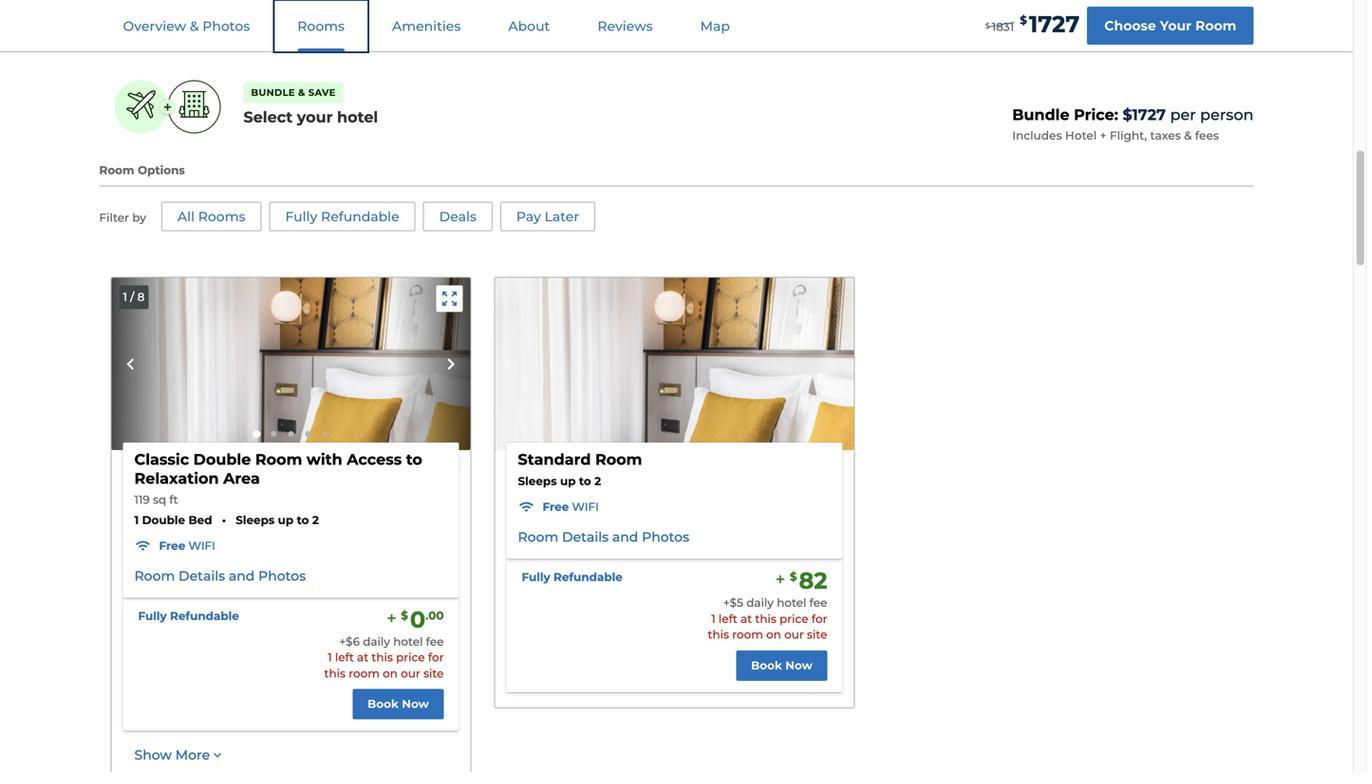 Task type: vqa. For each thing, say whether or not it's contained in the screenshot.
"Choose your room" button corresponding to 1074
no



Task type: locate. For each thing, give the bounding box(es) containing it.
1 vertical spatial free
[[159, 539, 186, 553]]

book now button for 0
[[353, 689, 444, 720]]

left down +$6
[[335, 651, 354, 665]]

2 vertical spatial &
[[1185, 129, 1193, 142]]

fully refundable for 0
[[138, 609, 239, 623]]

reviews
[[598, 18, 653, 34]]

left down +$5
[[719, 612, 738, 626]]

0 vertical spatial book now
[[751, 659, 813, 672]]

& left save
[[298, 87, 306, 98]]

1 inside photo carousel region
[[123, 290, 127, 304]]

daily for 82
[[747, 596, 774, 610]]

2 horizontal spatial fully refundable
[[522, 570, 623, 584]]

on inside +$6 daily hotel fee 1 left at this price for this room on our site
[[383, 667, 398, 681]]

0 vertical spatial price
[[780, 612, 809, 626]]

1 horizontal spatial on
[[767, 628, 782, 642]]

free wifi for classic double room with access to relaxation area
[[159, 539, 216, 553]]

bundle for &
[[251, 87, 295, 98]]

price inside the +$5 daily hotel fee 1 left at this price for this room on our site
[[780, 612, 809, 626]]

book for 82
[[751, 659, 783, 672]]

1 horizontal spatial for
[[812, 612, 828, 626]]

daily
[[747, 596, 774, 610], [363, 635, 390, 649]]

0 horizontal spatial double
[[142, 513, 185, 527]]

$ left the '82'
[[790, 570, 797, 584]]

now down +$6 daily hotel fee 1 left at this price for this room on our site
[[402, 697, 429, 711]]

site
[[808, 628, 828, 642], [424, 667, 444, 681]]

and down standard room sleeps up to 2
[[613, 529, 639, 545]]

1 horizontal spatial free wifi
[[543, 500, 599, 514]]

on
[[767, 628, 782, 642], [383, 667, 398, 681]]

at inside +$6 daily hotel fee 1 left at this price for this room on our site
[[357, 651, 369, 665]]

$ 1831 $ 1727
[[986, 10, 1080, 38]]

1 vertical spatial all
[[178, 209, 195, 225]]

1 vertical spatial fee
[[426, 635, 444, 649]]

1 vertical spatial room
[[349, 667, 380, 681]]

for down the '82'
[[812, 612, 828, 626]]

1 vertical spatial left
[[335, 651, 354, 665]]

1 horizontal spatial all
[[940, 3, 957, 19]]

and down classic double room with access to relaxation area 119 sq ft 1 double bed   •   sleeps up to 2
[[229, 568, 255, 584]]

1 vertical spatial book
[[368, 697, 399, 711]]

now
[[786, 659, 813, 672], [402, 697, 429, 711]]

fully
[[285, 209, 318, 225], [522, 570, 551, 584], [138, 609, 167, 623]]

bundle & save select your hotel
[[244, 87, 378, 126]]

photos inside tab list
[[203, 18, 250, 34]]

& inside bundle & save select your hotel
[[298, 87, 306, 98]]

0 horizontal spatial free wifi
[[159, 539, 216, 553]]

0 horizontal spatial bundle
[[251, 87, 295, 98]]

fully for 82
[[522, 570, 551, 584]]

site for 82
[[808, 628, 828, 642]]

.
[[426, 609, 429, 623]]

1 horizontal spatial room details and photos
[[518, 529, 690, 545]]

hotel down 0
[[393, 635, 423, 649]]

book now button down the +$5 daily hotel fee 1 left at this price for this room on our site
[[737, 651, 828, 681]]

map
[[701, 18, 730, 34]]

0 vertical spatial details
[[562, 529, 609, 545]]

1 horizontal spatial room
[[733, 628, 764, 642]]

price for 0
[[396, 651, 425, 665]]

deals
[[440, 209, 477, 225]]

refundable
[[321, 209, 400, 225], [554, 570, 623, 584], [170, 609, 239, 623]]

book for 0
[[368, 697, 399, 711]]

to down with
[[297, 513, 309, 527]]

all right by
[[178, 209, 195, 225]]

room down the sq
[[134, 568, 175, 584]]

1 inside +$6 daily hotel fee 1 left at this price for this room on our site
[[328, 651, 332, 665]]

standard
[[518, 450, 591, 469]]

0 vertical spatial at
[[741, 612, 753, 626]]

tab list containing overview & photos
[[99, 0, 754, 51]]

1 vertical spatial at
[[357, 651, 369, 665]]

0 horizontal spatial for
[[428, 651, 444, 665]]

0 horizontal spatial room details and photos button
[[134, 567, 306, 586]]

0 horizontal spatial daily
[[363, 635, 390, 649]]

price for 82
[[780, 612, 809, 626]]

0 horizontal spatial to
[[297, 513, 309, 527]]

2 right sleeps
[[595, 475, 602, 488]]

book down +$6 daily hotel fee 1 left at this price for this room on our site
[[368, 697, 399, 711]]

go to image #4 image
[[305, 431, 311, 437]]

our
[[785, 628, 804, 642], [401, 667, 421, 681]]

price down 0
[[396, 651, 425, 665]]

room details and photos button
[[518, 528, 690, 547], [134, 567, 306, 586]]

0 vertical spatial rooms
[[298, 18, 345, 34]]

double down the sq
[[142, 513, 185, 527]]

taxes
[[1151, 129, 1182, 142]]

2 horizontal spatial refundable
[[554, 570, 623, 584]]

room for 0
[[349, 667, 380, 681]]

room inside classic double room with access to relaxation area 119 sq ft 1 double bed   •   sleeps up to 2
[[255, 450, 302, 469]]

0 vertical spatial &
[[190, 18, 199, 34]]

tab list
[[99, 0, 754, 51]]

free for classic double room with access to relaxation area
[[159, 539, 186, 553]]

2 horizontal spatial fully
[[522, 570, 551, 584]]

& left fees
[[1185, 129, 1193, 142]]

free wifi
[[543, 500, 599, 514], [159, 539, 216, 553]]

1
[[123, 290, 127, 304], [134, 513, 139, 527], [712, 612, 716, 626], [328, 651, 332, 665]]

0 vertical spatial free
[[543, 500, 569, 514]]

0 horizontal spatial wifi
[[189, 539, 216, 553]]

1 vertical spatial on
[[383, 667, 398, 681]]

0 horizontal spatial price
[[396, 651, 425, 665]]

deals button
[[423, 202, 493, 231]]

fee down $ 0 . 00
[[426, 635, 444, 649]]

our inside the +$5 daily hotel fee 1 left at this price for this room on our site
[[785, 628, 804, 642]]

on for 82
[[767, 628, 782, 642]]

book now down the +$5 daily hotel fee 1 left at this price for this room on our site
[[751, 659, 813, 672]]

for inside +$6 daily hotel fee 1 left at this price for this room on our site
[[428, 651, 444, 665]]

bundle up select
[[251, 87, 295, 98]]

bundle inside bundle price: $1727 per person includes hotel + flight, taxes & fees
[[1013, 105, 1070, 124]]

& right overview
[[190, 18, 199, 34]]

1 vertical spatial now
[[402, 697, 429, 711]]

$ for 82
[[790, 570, 797, 584]]

fee inside the +$5 daily hotel fee 1 left at this price for this room on our site
[[810, 596, 828, 610]]

ft
[[170, 493, 178, 507]]

amenities inside show all amenities button
[[961, 3, 1030, 19]]

0 horizontal spatial on
[[383, 667, 398, 681]]

+ down price:
[[1101, 129, 1107, 142]]

daily for 0
[[363, 635, 390, 649]]

more
[[176, 747, 210, 763]]

show inside button
[[134, 747, 172, 763]]

0 horizontal spatial room
[[349, 667, 380, 681]]

1 vertical spatial up
[[278, 513, 294, 527]]

0 vertical spatial refundable
[[321, 209, 400, 225]]

our down $ 82
[[785, 628, 804, 642]]

1 horizontal spatial show
[[899, 3, 937, 19]]

fully refundable
[[285, 209, 400, 225], [522, 570, 623, 584], [138, 609, 239, 623]]

0 horizontal spatial our
[[401, 667, 421, 681]]

2 vertical spatial fully
[[138, 609, 167, 623]]

all
[[940, 3, 957, 19], [178, 209, 195, 225]]

site down the '82'
[[808, 628, 828, 642]]

amenities button
[[370, 1, 484, 51]]

fully refundable button
[[269, 202, 416, 231], [522, 570, 623, 585], [138, 608, 239, 624]]

119
[[134, 493, 150, 507]]

filter by amenity region
[[99, 202, 603, 247]]

relaxation
[[134, 469, 219, 488]]

double up area
[[193, 450, 251, 469]]

1 vertical spatial fully refundable
[[522, 570, 623, 584]]

2 image #1 image from the left
[[495, 278, 854, 450]]

for inside the +$5 daily hotel fee 1 left at this price for this room on our site
[[812, 612, 828, 626]]

go to image #2 image
[[271, 431, 277, 437]]

this
[[756, 612, 777, 626], [708, 628, 730, 642], [372, 651, 393, 665], [324, 667, 346, 681]]

0 horizontal spatial &
[[190, 18, 199, 34]]

1 horizontal spatial hotel
[[393, 635, 423, 649]]

at for 82
[[741, 612, 753, 626]]

now down the +$5 daily hotel fee 1 left at this price for this room on our site
[[786, 659, 813, 672]]

2 vertical spatial hotel
[[393, 635, 423, 649]]

left inside the +$5 daily hotel fee 1 left at this price for this room on our site
[[719, 612, 738, 626]]

site down $ 0 . 00
[[424, 667, 444, 681]]

book now for 0
[[368, 697, 429, 711]]

0 vertical spatial wifi
[[572, 500, 599, 514]]

now for 82
[[786, 659, 813, 672]]

1 vertical spatial refundable
[[554, 570, 623, 584]]

1 vertical spatial fully
[[522, 570, 551, 584]]

1 vertical spatial for
[[428, 651, 444, 665]]

about button
[[486, 1, 573, 51]]

up
[[560, 475, 576, 488], [278, 513, 294, 527]]

at inside the +$5 daily hotel fee 1 left at this price for this room on our site
[[741, 612, 753, 626]]

1 horizontal spatial bundle
[[1013, 105, 1070, 124]]

0 horizontal spatial all
[[178, 209, 195, 225]]

book now
[[751, 659, 813, 672], [368, 697, 429, 711]]

amenities
[[961, 3, 1030, 19], [392, 18, 461, 34]]

1 horizontal spatial photos
[[258, 568, 306, 584]]

room details and photos button down standard room sleeps up to 2
[[518, 528, 690, 547]]

by
[[132, 211, 146, 225]]

bundle up includes
[[1013, 105, 1070, 124]]

room inside +$6 daily hotel fee 1 left at this price for this room on our site
[[349, 667, 380, 681]]

0 horizontal spatial rooms
[[198, 209, 246, 225]]

fully inside filter by amenity region
[[285, 209, 318, 225]]

rooms inside rooms button
[[298, 18, 345, 34]]

site inside +$6 daily hotel fee 1 left at this price for this room on our site
[[424, 667, 444, 681]]

fee
[[810, 596, 828, 610], [426, 635, 444, 649]]

1 horizontal spatial free
[[543, 500, 569, 514]]

room left options
[[99, 163, 135, 177]]

room right standard
[[596, 450, 643, 469]]

fee down the '82'
[[810, 596, 828, 610]]

hotel down $ 82
[[777, 596, 807, 610]]

refundable for 0
[[170, 609, 239, 623]]

1 horizontal spatial fee
[[810, 596, 828, 610]]

room down +$6
[[349, 667, 380, 681]]

0 vertical spatial free wifi
[[543, 500, 599, 514]]

free
[[543, 500, 569, 514], [159, 539, 186, 553]]

1 horizontal spatial fully
[[285, 209, 318, 225]]

2 down with
[[312, 513, 319, 527]]

0 horizontal spatial fully refundable button
[[138, 608, 239, 624]]

daily inside the +$5 daily hotel fee 1 left at this price for this room on our site
[[747, 596, 774, 610]]

at down +$5
[[741, 612, 753, 626]]

left for 0
[[335, 651, 354, 665]]

wifi for classic double room with access to relaxation area
[[189, 539, 216, 553]]

left inside +$6 daily hotel fee 1 left at this price for this room on our site
[[335, 651, 354, 665]]

room inside the +$5 daily hotel fee 1 left at this price for this room on our site
[[733, 628, 764, 642]]

daily right +$5
[[747, 596, 774, 610]]

free down sleeps
[[543, 500, 569, 514]]

room inside standard room sleeps up to 2
[[596, 450, 643, 469]]

left for 82
[[719, 612, 738, 626]]

2 vertical spatial refundable
[[170, 609, 239, 623]]

hotel right your
[[337, 108, 378, 126]]

&
[[190, 18, 199, 34], [298, 87, 306, 98], [1185, 129, 1193, 142]]

save
[[309, 87, 336, 98]]

book now button
[[737, 651, 828, 681], [353, 689, 444, 720]]

daily inside +$6 daily hotel fee 1 left at this price for this room on our site
[[363, 635, 390, 649]]

1 horizontal spatial and
[[613, 529, 639, 545]]

0 vertical spatial our
[[785, 628, 804, 642]]

show more button
[[134, 746, 225, 765]]

site inside the +$5 daily hotel fee 1 left at this price for this room on our site
[[808, 628, 828, 642]]

1 horizontal spatial fully refundable
[[285, 209, 400, 225]]

+ inside bundle price: $1727 per person includes hotel + flight, taxes & fees
[[1101, 129, 1107, 142]]

book now down +$6 daily hotel fee 1 left at this price for this room on our site
[[368, 697, 429, 711]]

up down standard
[[560, 475, 576, 488]]

0 horizontal spatial refundable
[[170, 609, 239, 623]]

rooms up save
[[298, 18, 345, 34]]

1 vertical spatial price
[[396, 651, 425, 665]]

choose your room button
[[1088, 7, 1254, 45]]

0 horizontal spatial 2
[[312, 513, 319, 527]]

classic
[[134, 450, 189, 469]]

& inside bundle price: $1727 per person includes hotel + flight, taxes & fees
[[1185, 129, 1193, 142]]

room for 82
[[733, 628, 764, 642]]

0 vertical spatial left
[[719, 612, 738, 626]]

1 vertical spatial room details and photos button
[[134, 567, 306, 586]]

room down 'go to image #2'
[[255, 450, 302, 469]]

$ inside $ 0 . 00
[[401, 609, 408, 623]]

1 horizontal spatial +
[[1101, 129, 1107, 142]]

1 inside classic double room with access to relaxation area 119 sq ft 1 double bed   •   sleeps up to 2
[[134, 513, 139, 527]]

our inside +$6 daily hotel fee 1 left at this price for this room on our site
[[401, 667, 421, 681]]

free down ft
[[159, 539, 186, 553]]

daily right +$6
[[363, 635, 390, 649]]

0 vertical spatial book
[[751, 659, 783, 672]]

hotel inside +$6 daily hotel fee 1 left at this price for this room on our site
[[393, 635, 423, 649]]

0 horizontal spatial photos
[[203, 18, 250, 34]]

0 vertical spatial fully
[[285, 209, 318, 225]]

& for overview
[[190, 18, 199, 34]]

0 vertical spatial to
[[406, 450, 423, 469]]

2
[[595, 475, 602, 488], [312, 513, 319, 527]]

bundle inside bundle & save select your hotel
[[251, 87, 295, 98]]

room down sleeps
[[518, 529, 559, 545]]

wifi down relaxation
[[189, 539, 216, 553]]

0 vertical spatial now
[[786, 659, 813, 672]]

book now button down +$6 daily hotel fee 1 left at this price for this room on our site
[[353, 689, 444, 720]]

0 vertical spatial hotel
[[337, 108, 378, 126]]

show for show more
[[134, 747, 172, 763]]

to
[[406, 450, 423, 469], [579, 475, 592, 488], [297, 513, 309, 527]]

for down $ 0 . 00
[[428, 651, 444, 665]]

2 horizontal spatial to
[[579, 475, 592, 488]]

to right access at left
[[406, 450, 423, 469]]

0 vertical spatial 2
[[595, 475, 602, 488]]

1 vertical spatial and
[[229, 568, 255, 584]]

$ left 1831
[[986, 21, 991, 30]]

$
[[1020, 13, 1028, 27], [986, 21, 991, 30], [790, 570, 797, 584], [401, 609, 408, 623]]

bundle for price:
[[1013, 105, 1070, 124]]

room details and photos
[[518, 529, 690, 545], [134, 568, 306, 584]]

amenities inside amenities button
[[392, 18, 461, 34]]

room details and photos down standard room sleeps up to 2
[[518, 529, 690, 545]]

hotel inside the +$5 daily hotel fee 1 left at this price for this room on our site
[[777, 596, 807, 610]]

1 horizontal spatial book
[[751, 659, 783, 672]]

2 vertical spatial to
[[297, 513, 309, 527]]

0 vertical spatial on
[[767, 628, 782, 642]]

to down standard
[[579, 475, 592, 488]]

book now for 82
[[751, 659, 813, 672]]

free wifi down standard room sleeps up to 2
[[543, 500, 599, 514]]

left
[[719, 612, 738, 626], [335, 651, 354, 665]]

room details and photos down ft
[[134, 568, 306, 584]]

+
[[163, 98, 172, 116], [1101, 129, 1107, 142]]

at for 0
[[357, 651, 369, 665]]

all left $ 1831 $ 1727
[[940, 3, 957, 19]]

2 vertical spatial photos
[[258, 568, 306, 584]]

rooms right by
[[198, 209, 246, 225]]

double
[[193, 450, 251, 469], [142, 513, 185, 527]]

up down go to image #3
[[278, 513, 294, 527]]

$ left 0
[[401, 609, 408, 623]]

0 horizontal spatial room details and photos
[[134, 568, 306, 584]]

0 vertical spatial all
[[940, 3, 957, 19]]

fee inside +$6 daily hotel fee 1 left at this price for this room on our site
[[426, 635, 444, 649]]

book now button for 82
[[737, 651, 828, 681]]

bundle
[[251, 87, 295, 98], [1013, 105, 1070, 124]]

& inside button
[[190, 18, 199, 34]]

and
[[613, 529, 639, 545], [229, 568, 255, 584]]

1831
[[992, 20, 1015, 34]]

$ right 1831
[[1020, 13, 1028, 27]]

book down the +$5 daily hotel fee 1 left at this price for this room on our site
[[751, 659, 783, 672]]

0 horizontal spatial fully refundable
[[138, 609, 239, 623]]

price down $ 82
[[780, 612, 809, 626]]

2 vertical spatial fully refundable
[[138, 609, 239, 623]]

rooms
[[298, 18, 345, 34], [198, 209, 246, 225]]

1 horizontal spatial daily
[[747, 596, 774, 610]]

at down +$6
[[357, 651, 369, 665]]

show inside button
[[899, 3, 937, 19]]

$ inside $ 82
[[790, 570, 797, 584]]

image #1 image
[[112, 278, 471, 450], [495, 278, 854, 450]]

room details and photos for classic double room with access to relaxation area
[[134, 568, 306, 584]]

price:
[[1075, 105, 1119, 124]]

0 vertical spatial up
[[560, 475, 576, 488]]

fee for 0
[[426, 635, 444, 649]]

0 vertical spatial site
[[808, 628, 828, 642]]

on inside the +$5 daily hotel fee 1 left at this price for this room on our site
[[767, 628, 782, 642]]

our down 0
[[401, 667, 421, 681]]

$ for 1831
[[986, 21, 991, 30]]

pay later
[[517, 209, 580, 225]]

wifi down standard room sleeps up to 2
[[572, 500, 599, 514]]

price inside +$6 daily hotel fee 1 left at this price for this room on our site
[[396, 651, 425, 665]]

/
[[130, 290, 134, 304]]

rooms button
[[275, 1, 368, 51]]

to inside standard room sleeps up to 2
[[579, 475, 592, 488]]

1 horizontal spatial our
[[785, 628, 804, 642]]

for for 0
[[428, 651, 444, 665]]

show
[[899, 3, 937, 19], [134, 747, 172, 763]]

fee for 82
[[810, 596, 828, 610]]

0 horizontal spatial image #1 image
[[112, 278, 471, 450]]

room right your
[[1196, 18, 1237, 34]]

2 horizontal spatial &
[[1185, 129, 1193, 142]]

book
[[751, 659, 783, 672], [368, 697, 399, 711]]

room details and photos button down ft
[[134, 567, 306, 586]]

photos for classic double room with access to relaxation area
[[258, 568, 306, 584]]

wifi
[[572, 500, 599, 514], [189, 539, 216, 553]]

0 horizontal spatial show
[[134, 747, 172, 763]]

1 vertical spatial site
[[424, 667, 444, 681]]

0 vertical spatial and
[[613, 529, 639, 545]]

and for classic double room with access to relaxation area
[[229, 568, 255, 584]]

rooms inside all rooms button
[[198, 209, 246, 225]]

+ up options
[[163, 98, 172, 116]]

1 vertical spatial our
[[401, 667, 421, 681]]

up inside classic double room with access to relaxation area 119 sq ft 1 double bed   •   sleeps up to 2
[[278, 513, 294, 527]]

free wifi down ft
[[159, 539, 216, 553]]

room down +$5
[[733, 628, 764, 642]]

8
[[137, 290, 145, 304]]

hotel
[[337, 108, 378, 126], [777, 596, 807, 610], [393, 635, 423, 649]]

0 vertical spatial daily
[[747, 596, 774, 610]]

1727
[[1030, 10, 1080, 38]]



Task type: describe. For each thing, give the bounding box(es) containing it.
room inside the choose your room button
[[1196, 18, 1237, 34]]

refundable inside filter by amenity region
[[321, 209, 400, 225]]

overview
[[123, 18, 186, 34]]

1 image #1 image from the left
[[112, 278, 471, 450]]

+$5 daily hotel fee 1 left at this price for this room on our site
[[708, 596, 828, 642]]

all rooms
[[178, 209, 246, 225]]

our for 0
[[401, 667, 421, 681]]

1 horizontal spatial double
[[193, 450, 251, 469]]

fully refundable inside button
[[285, 209, 400, 225]]

map button
[[678, 1, 753, 51]]

$1727
[[1123, 105, 1167, 124]]

now for 0
[[402, 697, 429, 711]]

fully refundable button for 82
[[522, 570, 623, 585]]

with
[[307, 450, 343, 469]]

includes
[[1013, 129, 1063, 142]]

1 inside the +$5 daily hotel fee 1 left at this price for this room on our site
[[712, 612, 716, 626]]

options
[[138, 163, 185, 177]]

photos for standard room
[[642, 529, 690, 545]]

room options
[[99, 163, 185, 177]]

site for 0
[[424, 667, 444, 681]]

1 horizontal spatial to
[[406, 450, 423, 469]]

hotel
[[1066, 129, 1097, 142]]

room details and photos for standard room
[[518, 529, 690, 545]]

area
[[223, 469, 260, 488]]

on for 0
[[383, 667, 398, 681]]

your
[[1161, 18, 1192, 34]]

go to image #1 image
[[253, 430, 261, 438]]

+$6
[[339, 635, 360, 649]]

+$5
[[724, 596, 744, 610]]

hotel for 0
[[393, 635, 423, 649]]

free wifi for standard room
[[543, 500, 599, 514]]

person
[[1201, 105, 1254, 124]]

choose your room
[[1105, 18, 1237, 34]]

show all amenities
[[899, 3, 1030, 19]]

show for show all amenities
[[899, 3, 937, 19]]

fees
[[1196, 129, 1220, 142]]

access
[[347, 450, 402, 469]]

and for standard room
[[613, 529, 639, 545]]

2 inside standard room sleeps up to 2
[[595, 475, 602, 488]]

per
[[1171, 105, 1197, 124]]

select
[[244, 108, 293, 126]]

free for standard room
[[543, 500, 569, 514]]

$ for 0
[[401, 609, 408, 623]]

for for 82
[[812, 612, 828, 626]]

room details and photos button for classic double room with access to relaxation area
[[134, 567, 306, 586]]

$ 0 . 00
[[401, 606, 444, 633]]

show all amenities button
[[899, 1, 1030, 21]]

go to image #3 image
[[288, 431, 294, 437]]

up inside standard room sleeps up to 2
[[560, 475, 576, 488]]

later
[[545, 209, 580, 225]]

go to image #5 image
[[323, 432, 327, 436]]

00
[[429, 609, 444, 623]]

0 vertical spatial +
[[163, 98, 172, 116]]

fully refundable button for 0
[[138, 608, 239, 624]]

your
[[297, 108, 333, 126]]

filter by
[[99, 211, 146, 225]]

filter
[[99, 211, 129, 225]]

classic double room with access to relaxation area 119 sq ft 1 double bed   •   sleeps up to 2
[[134, 450, 423, 527]]

1 / 8
[[123, 290, 145, 304]]

photo carousel region
[[112, 278, 471, 450]]

details for standard room
[[562, 529, 609, 545]]

room details and photos button for standard room
[[518, 528, 690, 547]]

all rooms button
[[161, 202, 262, 231]]

standard room sleeps up to 2
[[518, 450, 643, 488]]

our for 82
[[785, 628, 804, 642]]

choose
[[1105, 18, 1157, 34]]

hotel for 82
[[777, 596, 807, 610]]

2 inside classic double room with access to relaxation area 119 sq ft 1 double bed   •   sleeps up to 2
[[312, 513, 319, 527]]

all inside all rooms button
[[178, 209, 195, 225]]

overview & photos button
[[100, 1, 273, 51]]

1 vertical spatial double
[[142, 513, 185, 527]]

pay later button
[[501, 202, 596, 231]]

hotel inside bundle & save select your hotel
[[337, 108, 378, 126]]

+$6 daily hotel fee 1 left at this price for this room on our site
[[324, 635, 444, 681]]

show more
[[134, 747, 210, 763]]

reviews button
[[575, 1, 676, 51]]

overview & photos
[[123, 18, 250, 34]]

refundable for 82
[[554, 570, 623, 584]]

details for classic double room with access to relaxation area
[[179, 568, 225, 584]]

fully for 0
[[138, 609, 167, 623]]

fully refundable for 82
[[522, 570, 623, 584]]

sleeps
[[518, 475, 557, 488]]

& for bundle
[[298, 87, 306, 98]]

82
[[799, 567, 828, 595]]

about
[[509, 18, 550, 34]]

pay
[[517, 209, 541, 225]]

flight,
[[1111, 129, 1148, 142]]

0
[[410, 606, 426, 633]]

$ 82
[[790, 567, 828, 595]]

sq
[[153, 493, 166, 507]]

1 horizontal spatial fully refundable button
[[269, 202, 416, 231]]

wifi for standard room
[[572, 500, 599, 514]]

all inside show all amenities button
[[940, 3, 957, 19]]

bundle price: $1727 per person includes hotel + flight, taxes & fees
[[1013, 105, 1254, 142]]



